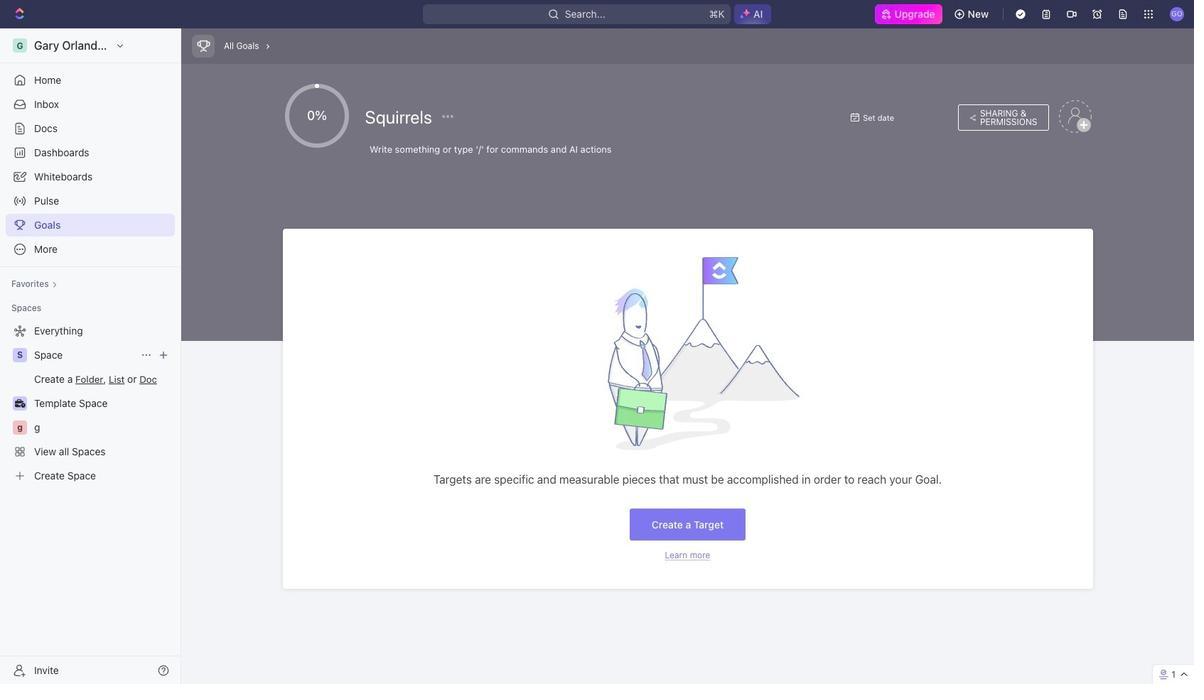 Task type: describe. For each thing, give the bounding box(es) containing it.
g, , element
[[13, 421, 27, 435]]



Task type: locate. For each thing, give the bounding box(es) containing it.
tree
[[6, 320, 175, 488]]

business time image
[[15, 400, 25, 408]]

space, , element
[[13, 349, 27, 363]]

gary orlando's workspace, , element
[[13, 38, 27, 53]]

tree inside sidebar navigation
[[6, 320, 175, 488]]

sidebar navigation
[[0, 28, 184, 685]]



Task type: vqa. For each thing, say whether or not it's contained in the screenshot.
Gary Orlando'S Workspace, , element at the top of page
yes



